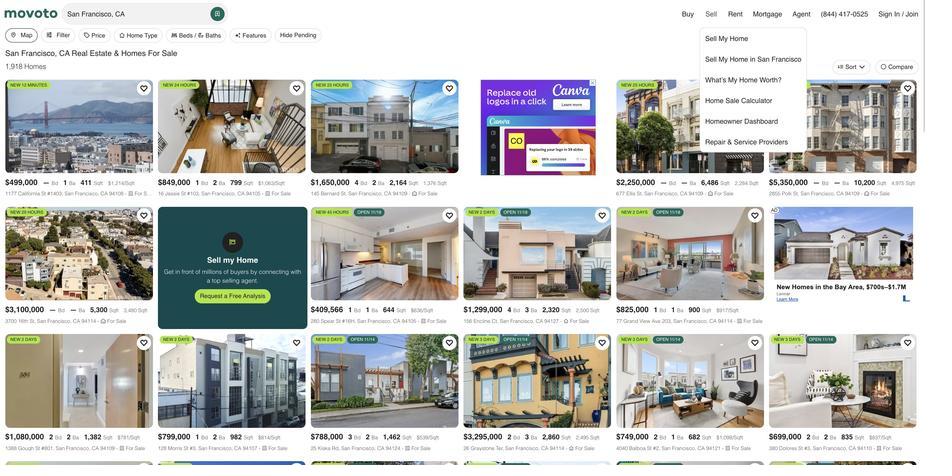 Task type: locate. For each thing, give the bounding box(es) containing it.
san right #103,
[[202, 191, 211, 197]]

sqft inside 5,300 sqft
[[109, 308, 119, 314]]

ba left 5,300
[[79, 308, 85, 314]]

features button
[[230, 28, 272, 43]]

map button
[[5, 28, 38, 43]]

1 bd for $409,566
[[349, 306, 361, 314]]

for sale for $1,080,000
[[125, 446, 145, 452]]

1 bd up #16h,
[[349, 306, 361, 314]]

st right morris
[[184, 446, 188, 452]]

0 horizontal spatial 94114
[[82, 319, 96, 324]]

- down $1,098/sqft
[[721, 446, 726, 452]]

for for $799,000
[[269, 446, 276, 452]]

pin image
[[10, 32, 16, 38]]

0 vertical spatial in
[[751, 55, 756, 63]]

sqft right 1,382
[[103, 436, 113, 441]]

for for $699,000
[[884, 446, 891, 452]]

sqft for $5,350,000
[[878, 181, 887, 186]]

1 of from the left
[[195, 269, 201, 276]]

st for $799,000
[[184, 446, 188, 452]]

2 bd up 26 graystone ter, san francisco, ca 94114
[[508, 434, 520, 442]]

1 horizontal spatial 4 bd
[[508, 306, 520, 314]]

2 of from the left
[[224, 269, 229, 276]]

1 horizontal spatial 94114
[[550, 446, 565, 452]]

- down 2,164 sqft
[[408, 191, 412, 197]]

1 horizontal spatial 4
[[508, 306, 512, 314]]

in inside sell my home get in front of millions of buyers by connecting with a top selling agent.
[[175, 269, 180, 276]]

residential - single family image
[[564, 319, 569, 324]]

3 for $1,299,000
[[526, 306, 529, 314]]

my inside sell my home link
[[719, 34, 728, 42]]

condominium image
[[128, 192, 133, 197], [738, 319, 743, 324], [262, 447, 267, 452], [405, 447, 410, 452]]

ba left 982
[[219, 436, 225, 441]]

- down 10,200
[[860, 191, 865, 197]]

1 ba up 4040 balboa st #2, san francisco, ca 94121
[[672, 434, 684, 442]]

156 encline ct, san francisco, ca 94127 image
[[464, 207, 612, 301]]

$788,000
[[311, 433, 343, 442]]

1 vertical spatial in
[[175, 269, 180, 276]]

900
[[689, 306, 701, 314]]

favorite property image for $499,000
[[140, 85, 148, 93]]

- down the "1,462 sqft"
[[401, 446, 405, 452]]

ca
[[59, 49, 70, 58], [101, 191, 108, 197], [238, 191, 245, 197], [385, 191, 392, 197], [681, 191, 688, 197], [837, 191, 844, 197], [73, 319, 80, 324], [394, 319, 401, 324], [536, 319, 543, 324], [710, 319, 717, 324], [92, 446, 99, 452], [234, 446, 242, 452], [378, 446, 385, 452], [542, 446, 549, 452], [698, 446, 705, 452], [850, 446, 857, 452]]

st, for $5,350,000
[[794, 191, 800, 197]]

sell inside sell my home link
[[706, 34, 717, 42]]

sqft inside 982 sqft
[[244, 436, 253, 441]]

sale for $749,000
[[741, 446, 751, 452]]

bd up 26 graystone ter, san francisco, ca 94114
[[514, 436, 520, 441]]

94109 down the 2,164
[[393, 191, 408, 197]]

condominium image down $1,214/sqft
[[128, 192, 133, 197]]

compare
[[887, 64, 914, 70]]

94110
[[858, 446, 873, 452]]

145 bernard st, san francisco, ca 94109
[[311, 191, 408, 197]]

sqft inside 2,860 sqft
[[562, 436, 571, 441]]

0 horizontal spatial advertisement region
[[481, 80, 596, 176]]

/ left bath image at the left
[[195, 32, 196, 39]]

sell my home in san francisco
[[706, 55, 802, 63]]

sqft right the 2,284
[[750, 181, 759, 186]]

94127
[[545, 319, 559, 324]]

bd for $799,000
[[201, 436, 208, 441]]

3
[[526, 306, 529, 314], [349, 434, 352, 442], [526, 434, 529, 442]]

—
[[43, 179, 50, 187], [661, 179, 668, 187], [681, 179, 688, 187], [814, 179, 821, 187], [834, 179, 841, 187], [49, 306, 56, 314], [70, 306, 77, 314]]

condominium image for $799,000
[[262, 447, 267, 452]]

sqft inside 835 sqft
[[856, 436, 865, 441]]

— ba
[[681, 179, 697, 187], [834, 179, 850, 187], [70, 306, 85, 314]]

sqft inside 644 sqft
[[397, 308, 406, 314]]

0 horizontal spatial 4
[[355, 179, 359, 187]]

2 bd for $699,000
[[807, 434, 820, 442]]

kiska
[[318, 446, 331, 452]]

repair & service providers link
[[701, 132, 807, 152]]

16
[[158, 191, 164, 197]]

sqft inside 682 sqft
[[703, 436, 712, 441]]

san right #16h,
[[358, 319, 367, 324]]

san up 1,918
[[5, 49, 19, 58]]

sell inside sell button
[[706, 10, 718, 18]]

77
[[617, 319, 623, 324]]

1 vertical spatial advertisement region
[[770, 207, 919, 303]]

bd up 16 jessie st #103, san francisco, ca 94105
[[201, 181, 208, 186]]

condominium image right 94124
[[405, 447, 410, 452]]

$499,000
[[5, 178, 38, 187]]

ba left the 2,164
[[378, 181, 385, 186]]

multi family image
[[412, 192, 417, 197], [865, 192, 870, 197], [101, 319, 106, 324]]

4 up 156 encline ct, san francisco, ca 94127
[[508, 306, 512, 314]]

1 horizontal spatial multi family image
[[412, 192, 417, 197]]

- down 2,860 sqft
[[565, 446, 569, 452]]

sqft
[[94, 181, 103, 186], [244, 181, 253, 186], [409, 181, 418, 186], [438, 181, 447, 186], [721, 181, 730, 186], [750, 181, 759, 186], [878, 181, 887, 186], [907, 181, 916, 186], [109, 308, 119, 314], [138, 308, 147, 314], [397, 308, 406, 314], [562, 308, 571, 314], [591, 308, 600, 314], [703, 308, 712, 314], [103, 436, 113, 441], [244, 436, 253, 441], [403, 436, 412, 441], [562, 436, 571, 441], [591, 436, 600, 441], [703, 436, 712, 441], [856, 436, 865, 441]]

for sale for $2,250,000
[[714, 191, 734, 197]]

favorite property image for $699,000
[[905, 340, 912, 348]]

millions
[[202, 269, 222, 276]]

calculator
[[742, 96, 773, 105]]

st for $499,000
[[41, 191, 46, 197]]

home down what's
[[706, 96, 724, 105]]

2 horizontal spatial — ba
[[834, 179, 850, 187]]

sqft up 94110
[[856, 436, 865, 441]]

— ba left 5,300
[[70, 306, 85, 314]]

bd for $3,100,000
[[58, 308, 65, 314]]

sqft inside 2,320 sqft
[[562, 308, 571, 314]]

my for what's my home worth?
[[729, 76, 738, 84]]

sell my home in san francisco link
[[701, 49, 807, 69]]

sqft left 4,975 on the right of the page
[[878, 181, 887, 186]]

sqft for $825,000
[[703, 308, 712, 314]]

ba left 1,382
[[73, 436, 79, 441]]

homes
[[121, 49, 146, 58], [24, 62, 46, 70]]

1 #3, from the left
[[190, 446, 197, 452]]

condominium image down $917/sqft
[[738, 319, 743, 324]]

799 sqft
[[231, 179, 253, 187]]

sell button
[[700, 3, 724, 24]]

94105 for $409,566
[[402, 319, 417, 324]]

1 ba for $409,566
[[366, 306, 378, 314]]

0 horizontal spatial of
[[195, 269, 201, 276]]

condominium image for $409,566
[[421, 319, 426, 324]]

0 vertical spatial 3 ba
[[526, 306, 538, 314]]

1388 gough st #801, san francisco, ca 94109 image
[[5, 335, 153, 428]]

condominium image down '$781/sqft'
[[119, 447, 125, 452]]

94114 down 5,300
[[82, 319, 96, 324]]

— bd up #1403,
[[43, 179, 58, 187]]

my inside the sell my home in san francisco link
[[719, 55, 728, 63]]

94109
[[393, 191, 408, 197], [689, 191, 704, 197], [846, 191, 860, 197], [100, 446, 115, 452]]

0 horizontal spatial — ba
[[70, 306, 85, 314]]

1 horizontal spatial of
[[224, 269, 229, 276]]

my
[[719, 34, 728, 42], [719, 55, 728, 63], [729, 76, 738, 84]]

$2,250,000
[[617, 178, 656, 187]]

bd for $1,080,000
[[55, 436, 62, 441]]

sale for $788,000
[[421, 446, 431, 452]]

94114 down 2,860 sqft
[[550, 446, 565, 452]]

0 horizontal spatial #3,
[[190, 446, 197, 452]]

1 horizontal spatial /
[[903, 10, 905, 18]]

san right morris
[[199, 446, 208, 452]]

of right front
[[195, 269, 201, 276]]

compare link
[[876, 60, 919, 74]]

pending
[[294, 32, 317, 39]]

san right 203,
[[674, 319, 683, 324]]

home right property single family icon
[[127, 32, 143, 39]]

#3, for $699,000
[[805, 446, 812, 452]]

sqft inside 6,486 sqft
[[721, 181, 730, 186]]

1 vertical spatial 4
[[508, 306, 512, 314]]

for for $788,000
[[412, 446, 419, 452]]

0 vertical spatial &
[[114, 49, 119, 58]]

home sale calculator
[[706, 96, 773, 105]]

3 up 156 encline ct, san francisco, ca 94127
[[526, 306, 529, 314]]

0 horizontal spatial 94105
[[246, 191, 261, 197]]

4 bd
[[355, 179, 367, 187], [508, 306, 520, 314]]

bd for $788,000
[[354, 436, 361, 441]]

francisco,
[[21, 49, 57, 58], [75, 191, 99, 197], [212, 191, 236, 197], [359, 191, 383, 197], [655, 191, 679, 197], [812, 191, 836, 197], [48, 319, 72, 324], [368, 319, 392, 324], [511, 319, 535, 324], [684, 319, 709, 324], [66, 446, 90, 452], [209, 446, 233, 452], [352, 446, 376, 452], [516, 446, 540, 452], [673, 446, 697, 452], [824, 446, 848, 452]]

— bd for $499,000
[[43, 179, 58, 187]]

condominium image for $1,080,000
[[119, 447, 125, 452]]

sqft for $1,080,000
[[103, 436, 113, 441]]

2,284 sqft
[[735, 181, 759, 186]]

& right estate
[[114, 49, 119, 58]]

bd for $2,250,000
[[670, 181, 676, 186]]

2 ba up 16 jessie st #103, san francisco, ca 94105
[[213, 179, 225, 187]]

gough
[[18, 446, 34, 452]]

for for $2,250,000
[[715, 191, 723, 197]]

sell right buy
[[706, 10, 718, 18]]

1 bd for $825,000
[[654, 306, 667, 314]]

sell up millions
[[207, 256, 221, 265]]

st, for $1,650,000
[[341, 191, 347, 197]]

417-
[[840, 10, 853, 18]]

677 ellis st, san francisco, ca 94109 image
[[617, 80, 764, 173]]

- down 5,300
[[96, 319, 101, 324]]

1 vertical spatial homes
[[24, 62, 46, 70]]

bd for $409,566
[[354, 308, 361, 314]]

ba for $699,000
[[831, 436, 837, 441]]

condo/coop/tic/loft image
[[877, 447, 882, 452]]

$1,063/sqft
[[258, 181, 285, 186]]

ba for $1,080,000
[[73, 436, 79, 441]]

26 graystone ter, san francisco, ca 94114
[[464, 446, 565, 452]]

bd up 677 ellis st, san francisco, ca 94109
[[670, 181, 676, 186]]

1 vertical spatial 4 bd
[[508, 306, 520, 314]]

grand
[[624, 319, 639, 324]]

3700
[[5, 319, 17, 324]]

bd for $5,350,000
[[823, 181, 829, 186]]

sqft for $799,000
[[244, 436, 253, 441]]

st, right polk
[[794, 191, 800, 197]]

multi family image for $1,650,000
[[412, 192, 417, 197]]

$749,000
[[617, 433, 649, 442]]

4 bd up "145 bernard st, san francisco, ca 94109" at top
[[355, 179, 367, 187]]

for for $1,080,000
[[126, 446, 134, 452]]

for sale for $5,350,000
[[870, 191, 891, 197]]

$1,299,000
[[464, 305, 503, 315]]

16 jessie st #103, san francisco, ca 94105 image
[[158, 80, 306, 173]]

in down sell my home link
[[751, 55, 756, 63]]

sqft inside 10,200 sqft
[[878, 181, 887, 186]]

sign
[[879, 10, 893, 18]]

favorite property image for $1,299,000
[[599, 212, 607, 220]]

sale for $799,000
[[278, 446, 288, 452]]

$3,295,000
[[464, 433, 503, 442]]

1 2 bd from the left
[[49, 434, 62, 442]]

st left #1403,
[[41, 191, 46, 197]]

- for $3,295,000
[[565, 446, 569, 452]]

condominium image for $825,000
[[738, 319, 743, 324]]

644 sqft
[[383, 306, 406, 314]]

145 bernard st, san francisco, ca 94109 image
[[311, 80, 459, 173]]

682 sqft
[[689, 434, 712, 442]]

94105 down the 799 sqft
[[246, 191, 261, 197]]

0 horizontal spatial in
[[175, 269, 180, 276]]

in right the get
[[175, 269, 180, 276]]

sell inside the sell my home in san francisco link
[[706, 55, 717, 63]]

sqft right the 2,164
[[409, 181, 418, 186]]

bd for $3,295,000
[[514, 436, 520, 441]]

1 horizontal spatial homes
[[121, 49, 146, 58]]

sqft inside the 900 sqft
[[703, 308, 712, 314]]

bd up #1403,
[[52, 181, 58, 186]]

jessie
[[165, 191, 180, 197]]

3 2 bd from the left
[[654, 434, 667, 442]]

2 #3, from the left
[[805, 446, 812, 452]]

sell for sell my home in san francisco
[[706, 55, 717, 63]]

1 3 ba from the top
[[526, 306, 538, 314]]

2 vertical spatial my
[[729, 76, 738, 84]]

3 ba left 2,320 at bottom
[[526, 306, 538, 314]]

- for $849,000
[[261, 191, 265, 197]]

982
[[231, 434, 242, 442]]

san right #801,
[[56, 446, 65, 452]]

my right what's
[[729, 76, 738, 84]]

1 vertical spatial &
[[728, 138, 733, 146]]

1 ba up 1177 california st #1403, san francisco, ca 94108
[[63, 179, 76, 187]]

94114 down $917/sqft
[[719, 319, 733, 324]]

$1,214/sqft
[[108, 181, 135, 186]]

favorite property image for $749,000
[[752, 340, 760, 348]]

sale for $825,000
[[753, 319, 763, 324]]

ba for $1,299,000
[[531, 308, 538, 314]]

for sale for $1,650,000
[[417, 191, 438, 197]]

2 2 bd from the left
[[508, 434, 520, 442]]

1,376 sqft
[[424, 181, 447, 186]]

- for $749,000
[[721, 446, 726, 452]]

homeowner dashboard link
[[701, 111, 807, 132]]

1 vertical spatial my
[[719, 55, 728, 63]]

condominium image down $1,098/sqft
[[726, 447, 731, 452]]

sqft inside 411 sqft
[[94, 181, 103, 186]]

st right spear
[[336, 319, 341, 324]]

condominium image down $1,063/sqft
[[265, 192, 270, 197]]

3 bd
[[349, 434, 361, 442]]

3,480
[[124, 308, 137, 314]]

dashboard
[[745, 117, 779, 125]]

145
[[311, 191, 320, 197]]

2855 polk st, san francisco, ca 94109 image
[[770, 80, 917, 173]]

0 horizontal spatial &
[[114, 49, 119, 58]]

ba for $799,000
[[219, 436, 225, 441]]

$409,566
[[311, 305, 343, 315]]

94105 down $636/sqft
[[402, 319, 417, 324]]

property single family image
[[119, 31, 125, 40]]

$699,000
[[770, 433, 802, 442]]

0 vertical spatial 4 bd
[[355, 179, 367, 187]]

multi family image
[[708, 192, 714, 197]]

1 vertical spatial /
[[195, 32, 196, 39]]

0 vertical spatial my
[[719, 34, 728, 42]]

94109 left multi family image at the right top
[[689, 191, 704, 197]]

1 horizontal spatial a
[[224, 293, 228, 300]]

0 vertical spatial a
[[207, 278, 210, 285]]

982 sqft
[[231, 434, 253, 442]]

2 ba up 380 dolores st #3, san francisco, ca 94110
[[825, 434, 837, 442]]

ct,
[[492, 319, 499, 324]]

ba left 682
[[678, 436, 684, 441]]

ba left 799
[[219, 181, 225, 186]]

ba for $3,100,000
[[79, 308, 85, 314]]

sell down sell button on the right top of page
[[706, 34, 717, 42]]

94108
[[109, 191, 124, 197]]

san right #2,
[[662, 446, 671, 452]]

4040
[[617, 446, 628, 452]]

— bd for $3,100,000
[[49, 306, 65, 314]]

2 3 ba from the top
[[526, 434, 538, 442]]

2855 polk st, san francisco, ca 94109
[[770, 191, 860, 197]]

sale for $699,000
[[893, 446, 903, 452]]

bath image
[[198, 31, 204, 40]]

4 bd up 156 encline ct, san francisco, ca 94127
[[508, 306, 520, 314]]

sqft inside 2,164 sqft
[[409, 181, 418, 186]]

favorite property image
[[140, 85, 148, 93], [293, 85, 301, 93], [140, 212, 148, 220], [599, 212, 607, 220], [446, 340, 454, 348]]

380
[[770, 446, 778, 452]]

of up selling
[[224, 269, 229, 276]]

buyers
[[231, 269, 249, 276]]

0 vertical spatial 94105
[[246, 191, 261, 197]]

home for sell my home get in front of millions of buyers by connecting with a top selling agent.
[[237, 256, 258, 265]]

$1,080,000
[[5, 433, 44, 442]]

ba up 1177 california st #1403, san francisco, ca 94108
[[69, 181, 76, 186]]

repair & service providers
[[706, 138, 789, 146]]

(844) 417-0525
[[822, 10, 869, 18]]

sale for $2,250,000
[[724, 191, 734, 197]]

ba for $1,650,000
[[378, 181, 385, 186]]

1 horizontal spatial 94105
[[402, 319, 417, 324]]

1 vertical spatial a
[[224, 293, 228, 300]]

bd inside 3 bd
[[354, 436, 361, 441]]

condominium image for $849,000
[[265, 192, 270, 197]]

free
[[229, 293, 242, 300]]

- down the 6,486
[[704, 191, 708, 197]]

sqft inside the "1,462 sqft"
[[403, 436, 412, 441]]

1 horizontal spatial #3,
[[805, 446, 812, 452]]

94109 down 10,200
[[846, 191, 860, 197]]

advertisement region
[[481, 80, 596, 176], [770, 207, 919, 303]]

0 horizontal spatial 4 bd
[[355, 179, 367, 187]]

condominium image
[[265, 192, 270, 197], [421, 319, 426, 324], [119, 447, 125, 452], [726, 447, 731, 452]]

bd for $849,000
[[201, 181, 208, 186]]

sqft inside 1,382 sqft
[[103, 436, 113, 441]]

1,376
[[424, 181, 436, 186]]

0 horizontal spatial a
[[207, 278, 210, 285]]

1 bd up ave
[[654, 306, 667, 314]]

sell inside sell my home get in front of millions of buyers by connecting with a top selling agent.
[[207, 256, 221, 265]]

worth?
[[760, 76, 782, 84]]

st, right bernard
[[341, 191, 347, 197]]

search image
[[210, 7, 225, 21]]

1 horizontal spatial — ba
[[681, 179, 697, 187]]

my down sell button on the right top of page
[[719, 34, 728, 42]]

- for $799,000
[[258, 446, 262, 452]]

- for $2,250,000
[[704, 191, 708, 197]]

bd up 1388 gough st #801, san francisco, ca 94109
[[55, 436, 62, 441]]

st,
[[341, 191, 347, 197], [637, 191, 643, 197], [794, 191, 800, 197], [30, 319, 36, 324]]

2,860
[[543, 434, 560, 442]]

280 spear st #16h, san francisco, ca 94105
[[311, 319, 417, 324]]

0 vertical spatial 4
[[355, 179, 359, 187]]

ba left 1,462
[[372, 436, 378, 441]]

encline
[[474, 319, 491, 324]]

sqft for $3,295,000
[[562, 436, 571, 441]]

2 ba for $849,000
[[213, 179, 225, 187]]

sqft inside the 799 sqft
[[244, 181, 253, 186]]

home
[[127, 32, 143, 39], [730, 34, 749, 42], [730, 55, 749, 63], [740, 76, 758, 84], [706, 96, 724, 105], [237, 256, 258, 265]]

sqft right 5,300
[[109, 308, 119, 314]]

6,486 sqft
[[702, 179, 730, 187]]

bd up 156 encline ct, san francisco, ca 94127
[[514, 308, 520, 314]]

#1403,
[[47, 191, 63, 197]]

favorite property image for $1,650,000
[[446, 85, 454, 93]]

for sale for $499,000
[[133, 191, 154, 197]]

bd up 4040 balboa st #2, san francisco, ca 94121
[[660, 436, 667, 441]]

by
[[251, 269, 257, 276]]

1 vertical spatial 3 ba
[[526, 434, 538, 442]]

2 horizontal spatial 94114
[[719, 319, 733, 324]]

1 horizontal spatial &
[[728, 138, 733, 146]]

favorite property image for $409,566
[[446, 212, 454, 220]]

0 horizontal spatial multi family image
[[101, 319, 106, 324]]

0 vertical spatial advertisement region
[[481, 80, 596, 176]]

1 bd
[[196, 179, 208, 187], [349, 306, 361, 314], [654, 306, 667, 314], [196, 434, 208, 442]]

10,200
[[855, 179, 876, 187]]

home inside sell my home get in front of millions of buyers by connecting with a top selling agent.
[[237, 256, 258, 265]]

st left #103,
[[181, 191, 186, 197]]

for for $1,650,000
[[419, 191, 426, 197]]

st for $699,000
[[799, 446, 804, 452]]

st for $849,000
[[181, 191, 186, 197]]

bd up 380 dolores st #3, san francisco, ca 94110
[[813, 436, 820, 441]]

graystone
[[471, 446, 495, 452]]

sort button
[[833, 60, 871, 74]]

3 ba for $3,295,000
[[526, 434, 538, 442]]

1 horizontal spatial advertisement region
[[770, 207, 919, 303]]

1 vertical spatial 94105
[[402, 319, 417, 324]]

open house image
[[229, 240, 236, 246]]

favorite property image
[[446, 85, 454, 93], [905, 85, 912, 93], [446, 212, 454, 220], [752, 212, 760, 220], [140, 340, 148, 348], [293, 340, 301, 348], [599, 340, 607, 348], [752, 340, 760, 348], [905, 340, 912, 348]]

- down $1,063/sqft
[[261, 191, 265, 197]]

2 horizontal spatial multi family image
[[865, 192, 870, 197]]

& right repair
[[728, 138, 733, 146]]

6,486
[[702, 179, 719, 187]]

real
[[72, 49, 88, 58]]

sqft right 4,975 on the right of the page
[[907, 181, 916, 186]]

my inside what's my home worth? link
[[729, 76, 738, 84]]

sort
[[846, 64, 857, 70]]

favorite property image for $825,000
[[752, 212, 760, 220]]

sqft up residential - single family icon
[[562, 308, 571, 314]]

4 2 bd from the left
[[807, 434, 820, 442]]

agent.
[[241, 278, 259, 285]]

for for $1,299,000
[[571, 319, 578, 324]]

0 vertical spatial /
[[903, 10, 905, 18]]

for for $849,000
[[272, 191, 279, 197]]

my for sell my home in san francisco
[[719, 55, 728, 63]]



Task type: vqa. For each thing, say whether or not it's contained in the screenshot.
. Consent not required for purchase.
no



Task type: describe. For each thing, give the bounding box(es) containing it.
1 bd for $849,000
[[196, 179, 208, 187]]

$3,100,000
[[5, 305, 44, 315]]

what's
[[706, 76, 727, 84]]

request a free analysis
[[200, 293, 266, 300]]

for for $409,566
[[428, 319, 435, 324]]

sale for $1,080,000
[[135, 446, 145, 452]]

$1,650,000
[[311, 178, 350, 187]]

home for sell my home in san francisco
[[730, 55, 749, 63]]

City, ZIP, School, Address, Neighborhood text field
[[62, 3, 228, 24]]

condominium image for $788,000
[[405, 447, 410, 452]]

homeowner
[[706, 117, 743, 125]]

#103,
[[187, 191, 200, 197]]

favorite property image for $788,000
[[446, 340, 454, 348]]

$636/sqft
[[411, 308, 433, 314]]

multi family image for $3,100,000
[[101, 319, 106, 324]]

280
[[311, 319, 320, 324]]

favorite property image for $5,350,000
[[905, 85, 912, 93]]

1,382 sqft
[[84, 434, 113, 442]]

sqft right 2,495
[[591, 436, 600, 441]]

— bd for $5,350,000
[[814, 179, 829, 187]]

san right rd,
[[342, 446, 351, 452]]

3700 16th st, san francisco, ca 94114 image
[[5, 207, 153, 301]]

for for $499,000
[[135, 191, 142, 197]]

type
[[145, 32, 158, 39]]

mortgage button
[[748, 3, 788, 24]]

sale for $849,000
[[281, 191, 291, 197]]

hide pending button
[[275, 28, 322, 43]]

94109 for $5,350,000
[[846, 191, 860, 197]]

2,284
[[735, 181, 748, 186]]

favorite property image for $3,295,000
[[599, 340, 607, 348]]

94109 down 1,382 sqft
[[100, 446, 115, 452]]

bed image
[[171, 31, 177, 40]]

estate
[[90, 49, 112, 58]]

1 up 77 grand view ave 203, san francisco, ca 94114
[[672, 306, 676, 314]]

ba for $749,000
[[678, 436, 684, 441]]

circle image
[[881, 64, 887, 70]]

3 up 25 kiska rd, san francisco, ca 94124
[[349, 434, 352, 442]]

77 grand view ave 203, san francisco, ca 94114
[[617, 319, 733, 324]]

sort down image
[[838, 64, 844, 70]]

- for $825,000
[[733, 319, 738, 324]]

sell for sell button on the right top of page
[[706, 10, 718, 18]]

filter
[[57, 32, 70, 39]]

bd for $699,000
[[813, 436, 820, 441]]

sale for $409,566
[[437, 319, 447, 324]]

3 for $3,295,000
[[526, 434, 529, 442]]

- for $5,350,000
[[860, 191, 865, 197]]

& inside repair & service providers link
[[728, 138, 733, 146]]

what's my home worth? link
[[701, 69, 807, 90]]

price
[[90, 32, 105, 39]]

- for $1,650,000
[[408, 191, 412, 197]]

1 up 280 spear st #16h, san francisco, ca 94105
[[366, 306, 370, 314]]

service
[[735, 138, 758, 146]]

insight image
[[235, 31, 241, 40]]

1 up 4040 balboa st #2, san francisco, ca 94121
[[672, 434, 676, 442]]

st for $1,080,000
[[35, 446, 40, 452]]

1 up 1177 california st #1403, san francisco, ca 94108
[[63, 179, 67, 187]]

3,480 sqft
[[124, 308, 147, 314]]

— bd for $2,250,000
[[661, 179, 676, 187]]

bd for $825,000
[[660, 308, 667, 314]]

for sale for $788,000
[[410, 446, 431, 452]]

1177
[[5, 191, 17, 197]]

1,462
[[383, 434, 401, 442]]

favorite property image for $799,000
[[293, 340, 301, 348]]

sign in / join
[[879, 10, 919, 18]]

sqft right 3,480
[[138, 308, 147, 314]]

2,495 sqft
[[576, 436, 600, 441]]

join
[[906, 10, 919, 18]]

4,975
[[892, 181, 905, 186]]

- for $3,100,000
[[96, 319, 101, 324]]

10,200 sqft
[[855, 179, 887, 187]]

san right ter, at the right bottom
[[506, 446, 515, 452]]

94114 for $3,295,000
[[550, 446, 565, 452]]

san up worth?
[[758, 55, 770, 63]]

1177 california st #1403, san francisco, ca 94108 image
[[5, 80, 153, 173]]

for sale for $3,100,000
[[106, 319, 126, 324]]

ba for $499,000
[[69, 181, 76, 186]]

analysis
[[243, 293, 266, 300]]

home inside button
[[127, 32, 143, 39]]

for sale for $799,000
[[267, 446, 288, 452]]

san right the ct,
[[500, 319, 509, 324]]

94109 for $1,650,000
[[393, 191, 408, 197]]

1 up 128 morris st #3, san francisco, ca 94107
[[196, 434, 200, 442]]

st for $749,000
[[648, 446, 652, 452]]

- for $699,000
[[873, 446, 877, 452]]

4040 balboa st #2, san francisco, ca 94121
[[617, 446, 721, 452]]

1177 california st #1403, san francisco, ca 94108
[[5, 191, 124, 197]]

1 up #16h,
[[349, 306, 352, 314]]

156 encline ct, san francisco, ca 94127
[[464, 319, 559, 324]]

bd for $749,000
[[660, 436, 667, 441]]

sqft for $788,000
[[403, 436, 412, 441]]

ba for $3,295,000
[[531, 436, 538, 441]]

- for $788,000
[[401, 446, 405, 452]]

835
[[842, 434, 854, 442]]

380 dolores st #3, san francisco, ca 94110
[[770, 446, 873, 452]]

baths
[[204, 32, 221, 39]]

san right polk
[[801, 191, 810, 197]]

for sale for $3,295,000
[[574, 446, 595, 452]]

5,300
[[90, 306, 108, 314]]

st, for $2,250,000
[[637, 191, 643, 197]]

sqft for $1,299,000
[[562, 308, 571, 314]]

644
[[383, 306, 395, 314]]

san right dolores
[[814, 446, 823, 452]]

4040 balboa st #2, san francisco, ca 94121 image
[[617, 335, 764, 428]]

— ba for $5,350,000
[[834, 179, 850, 187]]

slider image
[[46, 32, 52, 38]]

sale for $3,295,000
[[585, 446, 595, 452]]

1388 gough st #801, san francisco, ca 94109
[[5, 446, 115, 452]]

multi family image for $5,350,000
[[865, 192, 870, 197]]

(844) 417-0525 link
[[816, 3, 874, 24]]

$917/sqft
[[717, 308, 739, 314]]

ba for $849,000
[[219, 181, 225, 186]]

3 ba for $1,299,000
[[526, 306, 538, 314]]

0 horizontal spatial homes
[[24, 62, 46, 70]]

price tag image
[[84, 31, 90, 40]]

spear
[[321, 319, 335, 324]]

san right 16th
[[37, 319, 46, 324]]

sqft right the 2,500
[[591, 308, 600, 314]]

sell my home link
[[701, 28, 807, 49]]

280 spear st #16h, san francisco, ca 94105 image
[[311, 207, 459, 301]]

repair
[[706, 138, 726, 146]]

morris
[[168, 446, 182, 452]]

128 morris st #3, san francisco, ca 94107 image
[[158, 335, 306, 428]]

sqft for $3,100,000
[[109, 308, 119, 314]]

sqft for $849,000
[[244, 181, 253, 186]]

2,164 sqft
[[390, 179, 418, 187]]

price button
[[79, 28, 110, 43]]

25
[[311, 446, 317, 452]]

3700 16th st, san francisco, ca 94114
[[5, 319, 96, 324]]

1,382
[[84, 434, 101, 442]]

ba for $788,000
[[372, 436, 378, 441]]

sqft for $749,000
[[703, 436, 712, 441]]

san right #1403,
[[65, 191, 74, 197]]

2 bd for $3,295,000
[[508, 434, 520, 442]]

26 graystone ter, san francisco, ca 94114 image
[[464, 335, 612, 428]]

a inside sell my home get in front of millions of buyers by connecting with a top selling agent.
[[207, 278, 210, 285]]

san right bernard
[[349, 191, 358, 197]]

for sale for $825,000
[[743, 319, 763, 324]]

1 horizontal spatial in
[[751, 55, 756, 63]]

providers
[[760, 138, 789, 146]]

2 ba for $799,000
[[213, 434, 225, 442]]

bd for $499,000
[[52, 181, 58, 186]]

sqft right 1,376
[[438, 181, 447, 186]]

view
[[640, 319, 651, 324]]

for sale for $699,000
[[882, 446, 903, 452]]

1 up #103,
[[196, 179, 200, 187]]

$825,000
[[617, 305, 649, 315]]

5,300 sqft
[[90, 306, 119, 314]]

77 grand view ave 203, san francisco, ca 94114 image
[[617, 207, 764, 301]]

- for $499,000
[[124, 191, 128, 197]]

for for $825,000
[[744, 319, 752, 324]]

favorite property image for $3,100,000
[[140, 212, 148, 220]]

agent button
[[788, 3, 816, 24]]

4 bd for $1,650,000
[[355, 179, 367, 187]]

ave
[[652, 319, 661, 324]]

selling
[[222, 278, 240, 285]]

for for $3,295,000
[[576, 446, 583, 452]]

$799,000
[[158, 433, 190, 442]]

380 dolores st #3, san francisco, ca 94110 image
[[770, 335, 917, 428]]

for for $3,100,000
[[107, 319, 115, 324]]

sqft for $2,250,000
[[721, 181, 730, 186]]

#16h,
[[342, 319, 356, 324]]

sqft for $409,566
[[397, 308, 406, 314]]

25 kiska rd, san francisco, ca 94124 image
[[311, 335, 459, 428]]

request
[[200, 293, 223, 300]]

san down $2,250,000
[[645, 191, 654, 197]]

94107
[[243, 446, 258, 452]]

2 bd for $749,000
[[654, 434, 667, 442]]

ter,
[[496, 446, 504, 452]]

condominium image for $499,000
[[128, 192, 133, 197]]

0 horizontal spatial /
[[195, 32, 196, 39]]

what's my home worth?
[[706, 76, 782, 84]]

2 ba for $788,000
[[366, 434, 378, 442]]

residential - single family image
[[569, 447, 574, 452]]

st, for $3,100,000
[[30, 319, 36, 324]]

0 vertical spatial homes
[[121, 49, 146, 58]]

sell my home get in front of millions of buyers by connecting with a top selling agent.
[[164, 256, 301, 285]]

- for $409,566
[[417, 319, 421, 324]]

- for $1,299,000
[[559, 319, 564, 324]]

411 sqft
[[81, 179, 103, 187]]

get
[[164, 269, 174, 276]]

home for sell my home
[[730, 34, 749, 42]]

favorite property image for $1,080,000
[[140, 340, 148, 348]]

favorite property image for $849,000
[[293, 85, 301, 93]]

map
[[21, 32, 32, 39]]

#3, for $799,000
[[190, 446, 197, 452]]

799
[[231, 179, 242, 187]]

1 up ave
[[654, 306, 658, 314]]

sqft for $1,650,000
[[409, 181, 418, 186]]

94121
[[707, 446, 721, 452]]

bd for $1,299,000
[[514, 308, 520, 314]]

buy button
[[677, 3, 700, 24]]

94114 for $3,100,000
[[82, 319, 96, 324]]

$837/sqft
[[870, 436, 892, 441]]



